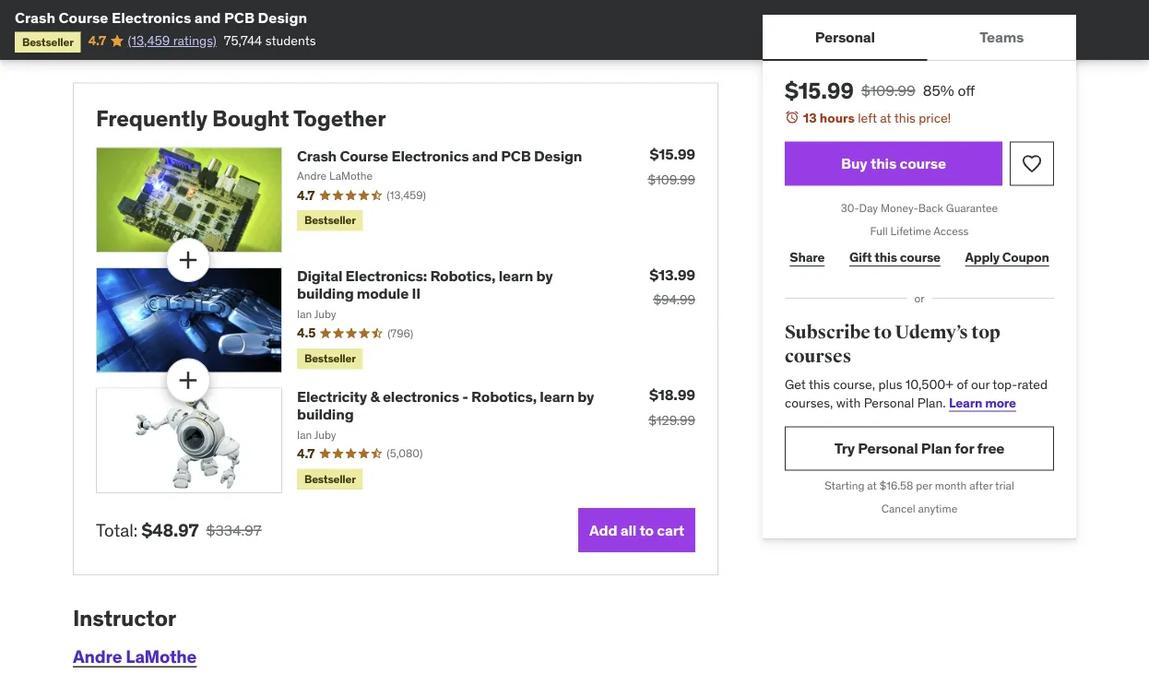 Task type: describe. For each thing, give the bounding box(es) containing it.
courses,
[[785, 394, 834, 411]]

juby for digital electronics: robotics, learn by building module ii
[[314, 307, 336, 321]]

buy this course
[[842, 154, 947, 173]]

lifetime
[[891, 224, 932, 238]]

4.5
[[297, 325, 316, 342]]

add
[[590, 521, 618, 540]]

with
[[837, 394, 861, 411]]

10,500+
[[906, 376, 954, 393]]

learn more link
[[950, 394, 1017, 411]]

digital electronics: robotics, learn by building module ii link
[[297, 267, 553, 303]]

design for crash course electronics and pcb design
[[258, 8, 307, 27]]

of
[[957, 376, 969, 393]]

after
[[970, 479, 993, 493]]

electricity & electronics - robotics, learn by building link
[[297, 387, 594, 424]]

subscribe
[[785, 322, 871, 344]]

gift
[[850, 249, 872, 266]]

at inside starting at $16.58 per month after trial cancel anytime
[[868, 479, 878, 493]]

apply
[[966, 249, 1000, 266]]

robotics, inside 'digital electronics: robotics, learn by building module ii ian juby'
[[430, 267, 496, 286]]

0 horizontal spatial andre
[[73, 646, 122, 668]]

$15.99 for $15.99 $109.99 85% off
[[785, 77, 854, 104]]

(5,080)
[[387, 447, 423, 461]]

teams button
[[928, 15, 1077, 59]]

buy
[[842, 154, 868, 173]]

course for crash course electronics and pcb design andre lamothe
[[340, 146, 389, 165]]

for
[[955, 439, 975, 458]]

digital electronics: robotics, learn by building module ii ian juby
[[297, 267, 553, 321]]

$16.58
[[880, 479, 914, 493]]

rated
[[1018, 376, 1048, 393]]

juby for electricity & electronics - robotics, learn by building
[[314, 428, 336, 442]]

30-day money-back guarantee full lifetime access
[[841, 201, 999, 238]]

by inside 'digital electronics: robotics, learn by building module ii ian juby'
[[537, 267, 553, 286]]

4.7 for electricity & electronics - robotics, learn by building
[[297, 445, 315, 462]]

bestseller for digital
[[305, 352, 356, 366]]

(796)
[[388, 326, 414, 341]]

module
[[357, 284, 409, 303]]

frequently bought together
[[96, 105, 386, 133]]

starting at $16.58 per month after trial cancel anytime
[[825, 479, 1015, 516]]

0 vertical spatial 4.7
[[88, 32, 106, 49]]

add all to cart
[[590, 521, 685, 540]]

trial
[[996, 479, 1015, 493]]

personal inside button
[[816, 27, 876, 46]]

personal inside get this course, plus 10,500+ of our top-rated courses, with personal plan.
[[864, 394, 915, 411]]

electronics for crash course electronics and pcb design andre lamothe
[[392, 146, 469, 165]]

digital
[[297, 267, 343, 286]]

andre inside crash course electronics and pcb design andre lamothe
[[297, 169, 327, 183]]

gift this course
[[850, 249, 941, 266]]

electronics
[[383, 387, 460, 406]]

$18.99 $129.99
[[649, 386, 696, 429]]

$15.99 $109.99 85% off
[[785, 77, 976, 104]]

75,744 students
[[224, 32, 316, 49]]

learn more
[[950, 394, 1017, 411]]

by inside electricity & electronics - robotics, learn by building ian juby
[[578, 387, 594, 406]]

electricity
[[297, 387, 367, 406]]

electronics:
[[346, 267, 427, 286]]

price!
[[919, 109, 952, 126]]

bestseller for crash
[[305, 213, 356, 228]]

$109.99 for $15.99 $109.99
[[648, 171, 696, 188]]

13459 reviews element
[[387, 188, 426, 203]]

robotics, inside electricity & electronics - robotics, learn by building ian juby
[[472, 387, 537, 406]]

(13,459
[[128, 32, 170, 49]]

coupon
[[1003, 249, 1050, 266]]

30-
[[841, 201, 860, 216]]

$129.99
[[649, 412, 696, 429]]

tab list containing personal
[[763, 15, 1077, 61]]

building inside electricity & electronics - robotics, learn by building ian juby
[[297, 405, 354, 424]]

$15.99 for $15.99 $109.99
[[650, 145, 696, 164]]

buy this course button
[[785, 142, 1003, 186]]

ian for electricity & electronics - robotics, learn by building
[[297, 428, 312, 442]]

guarantee
[[947, 201, 999, 216]]

get
[[785, 376, 806, 393]]

this left price!
[[895, 109, 916, 126]]

$94.99
[[654, 292, 696, 308]]

$48.97
[[142, 519, 199, 542]]

share
[[790, 249, 825, 266]]

this for get
[[809, 376, 831, 393]]

85%
[[923, 81, 955, 100]]

ratings)
[[173, 32, 217, 49]]

75,744
[[224, 32, 262, 49]]

share button
[[785, 239, 830, 276]]

13 hours left at this price!
[[804, 109, 952, 126]]

crash course electronics and pcb design
[[15, 8, 307, 27]]

try personal plan for free
[[835, 439, 1005, 458]]

starting
[[825, 479, 865, 493]]

to inside 'button'
[[640, 521, 654, 540]]

teams
[[980, 27, 1025, 46]]

frequently
[[96, 105, 208, 133]]

lamothe inside crash course electronics and pcb design andre lamothe
[[329, 169, 373, 183]]

hours
[[820, 109, 855, 126]]

bought
[[212, 105, 289, 133]]

apply coupon
[[966, 249, 1050, 266]]



Task type: vqa. For each thing, say whether or not it's contained in the screenshot.
by within Electricity & electronics - Robotics, learn by building Ian Juby
yes



Task type: locate. For each thing, give the bounding box(es) containing it.
andre down instructor
[[73, 646, 122, 668]]

this for buy
[[871, 154, 897, 173]]

0 vertical spatial at
[[881, 109, 892, 126]]

learn inside electricity & electronics - robotics, learn by building ian juby
[[540, 387, 575, 406]]

$13.99 $94.99
[[650, 265, 696, 308]]

and inside crash course electronics and pcb design andre lamothe
[[472, 146, 498, 165]]

1 vertical spatial robotics,
[[472, 387, 537, 406]]

1 vertical spatial and
[[472, 146, 498, 165]]

0 vertical spatial pcb
[[224, 8, 255, 27]]

free
[[978, 439, 1005, 458]]

apply coupon button
[[961, 239, 1055, 276]]

$109.99 inside $15.99 $109.99 85% off
[[862, 81, 916, 100]]

0 vertical spatial $15.99
[[785, 77, 854, 104]]

0 horizontal spatial learn
[[499, 267, 534, 286]]

5080 reviews element
[[387, 446, 423, 462]]

learn
[[499, 267, 534, 286], [540, 387, 575, 406]]

0 vertical spatial andre
[[297, 169, 327, 183]]

to inside subscribe to udemy's top courses
[[874, 322, 892, 344]]

money-
[[881, 201, 919, 216]]

this for gift
[[875, 249, 898, 266]]

1 vertical spatial $109.99
[[648, 171, 696, 188]]

0 vertical spatial by
[[537, 267, 553, 286]]

1 vertical spatial to
[[640, 521, 654, 540]]

0 vertical spatial learn
[[499, 267, 534, 286]]

1 vertical spatial juby
[[314, 428, 336, 442]]

or
[[915, 291, 925, 306]]

$15.99 $109.99
[[648, 145, 696, 188]]

instructor
[[73, 604, 176, 632]]

1 vertical spatial at
[[868, 479, 878, 493]]

course,
[[834, 376, 876, 393]]

0 vertical spatial to
[[874, 322, 892, 344]]

0 vertical spatial robotics,
[[430, 267, 496, 286]]

$18.99
[[650, 386, 696, 405]]

0 horizontal spatial crash
[[15, 8, 55, 27]]

andre lamothe link
[[73, 646, 197, 668]]

$109.99 for $15.99 $109.99 85% off
[[862, 81, 916, 100]]

by
[[537, 267, 553, 286], [578, 387, 594, 406]]

personal up $16.58
[[859, 439, 919, 458]]

1 horizontal spatial andre
[[297, 169, 327, 183]]

1 horizontal spatial electronics
[[392, 146, 469, 165]]

ian for digital electronics: robotics, learn by building module ii
[[297, 307, 312, 321]]

at right left
[[881, 109, 892, 126]]

total: $48.97 $334.97
[[96, 519, 262, 542]]

1 horizontal spatial lamothe
[[329, 169, 373, 183]]

1 vertical spatial pcb
[[501, 146, 531, 165]]

electronics inside crash course electronics and pcb design andre lamothe
[[392, 146, 469, 165]]

4.7
[[88, 32, 106, 49], [297, 187, 315, 203], [297, 445, 315, 462]]

4.7 left the (13,459
[[88, 32, 106, 49]]

0 horizontal spatial by
[[537, 267, 553, 286]]

and
[[195, 8, 221, 27], [472, 146, 498, 165]]

0 horizontal spatial course
[[59, 8, 108, 27]]

1 vertical spatial andre
[[73, 646, 122, 668]]

try personal plan for free link
[[785, 427, 1055, 471]]

0 vertical spatial course
[[59, 8, 108, 27]]

bestseller for electricity
[[305, 472, 356, 486]]

course up back
[[900, 154, 947, 173]]

1 vertical spatial building
[[297, 405, 354, 424]]

$13.99
[[650, 265, 696, 284]]

design
[[258, 8, 307, 27], [534, 146, 583, 165]]

andre down together
[[297, 169, 327, 183]]

1 vertical spatial personal
[[864, 394, 915, 411]]

0 vertical spatial $109.99
[[862, 81, 916, 100]]

robotics, right -
[[472, 387, 537, 406]]

&
[[370, 387, 380, 406]]

1 horizontal spatial course
[[340, 146, 389, 165]]

electronics
[[112, 8, 191, 27], [392, 146, 469, 165]]

1 horizontal spatial by
[[578, 387, 594, 406]]

try
[[835, 439, 855, 458]]

1 vertical spatial electronics
[[392, 146, 469, 165]]

0 vertical spatial juby
[[314, 307, 336, 321]]

1 horizontal spatial and
[[472, 146, 498, 165]]

electronics up the (13,459
[[112, 8, 191, 27]]

lamothe
[[329, 169, 373, 183], [126, 646, 197, 668]]

day
[[860, 201, 879, 216]]

course inside crash course electronics and pcb design andre lamothe
[[340, 146, 389, 165]]

course inside button
[[900, 154, 947, 173]]

month
[[935, 479, 967, 493]]

add to wishlist image
[[1022, 153, 1044, 175]]

2 vertical spatial 4.7
[[297, 445, 315, 462]]

0 horizontal spatial $109.99
[[648, 171, 696, 188]]

4.7 up 'digital'
[[297, 187, 315, 203]]

course
[[59, 8, 108, 27], [340, 146, 389, 165]]

personal
[[816, 27, 876, 46], [864, 394, 915, 411], [859, 439, 919, 458]]

0 vertical spatial electronics
[[112, 8, 191, 27]]

4.7 down the electricity at the left
[[297, 445, 315, 462]]

1 horizontal spatial at
[[881, 109, 892, 126]]

lamothe down instructor
[[126, 646, 197, 668]]

access
[[934, 224, 969, 238]]

1 horizontal spatial learn
[[540, 387, 575, 406]]

0 horizontal spatial and
[[195, 8, 221, 27]]

1 juby from the top
[[314, 307, 336, 321]]

learn
[[950, 394, 983, 411]]

1 horizontal spatial crash
[[297, 146, 337, 165]]

building left &
[[297, 405, 354, 424]]

juby up 4.5
[[314, 307, 336, 321]]

this inside get this course, plus 10,500+ of our top-rated courses, with personal plan.
[[809, 376, 831, 393]]

andre lamothe
[[73, 646, 197, 668]]

-
[[463, 387, 469, 406]]

ian inside electricity & electronics - robotics, learn by building ian juby
[[297, 428, 312, 442]]

add all to cart button
[[579, 508, 696, 553]]

juby inside 'digital electronics: robotics, learn by building module ii ian juby'
[[314, 307, 336, 321]]

2 juby from the top
[[314, 428, 336, 442]]

courses
[[785, 345, 852, 368]]

0 vertical spatial course
[[900, 154, 947, 173]]

building
[[297, 284, 354, 303], [297, 405, 354, 424]]

lamothe down together
[[329, 169, 373, 183]]

total:
[[96, 519, 138, 541]]

together
[[293, 105, 386, 133]]

2 ian from the top
[[297, 428, 312, 442]]

our
[[972, 376, 990, 393]]

0 horizontal spatial at
[[868, 479, 878, 493]]

0 horizontal spatial to
[[640, 521, 654, 540]]

$15.99
[[785, 77, 854, 104], [650, 145, 696, 164]]

1 horizontal spatial design
[[534, 146, 583, 165]]

juby inside electricity & electronics - robotics, learn by building ian juby
[[314, 428, 336, 442]]

tab list
[[763, 15, 1077, 61]]

0 vertical spatial building
[[297, 284, 354, 303]]

juby down the electricity at the left
[[314, 428, 336, 442]]

bestseller
[[22, 35, 74, 49], [305, 213, 356, 228], [305, 352, 356, 366], [305, 472, 356, 486]]

course for buy this course
[[900, 154, 947, 173]]

course for crash course electronics and pcb design
[[59, 8, 108, 27]]

cart
[[657, 521, 685, 540]]

1 vertical spatial 4.7
[[297, 187, 315, 203]]

0 horizontal spatial design
[[258, 8, 307, 27]]

796 reviews element
[[388, 326, 414, 341]]

building inside 'digital electronics: robotics, learn by building module ii ian juby'
[[297, 284, 354, 303]]

design for crash course electronics and pcb design andre lamothe
[[534, 146, 583, 165]]

plan
[[922, 439, 952, 458]]

all
[[621, 521, 637, 540]]

anytime
[[919, 502, 958, 516]]

this up courses,
[[809, 376, 831, 393]]

electronics for crash course electronics and pcb design
[[112, 8, 191, 27]]

cancel
[[882, 502, 916, 516]]

course down lifetime
[[901, 249, 941, 266]]

this inside button
[[871, 154, 897, 173]]

ian down the electricity at the left
[[297, 428, 312, 442]]

course for gift this course
[[901, 249, 941, 266]]

2 vertical spatial personal
[[859, 439, 919, 458]]

personal down plus
[[864, 394, 915, 411]]

off
[[958, 81, 976, 100]]

and for crash course electronics and pcb design andre lamothe
[[472, 146, 498, 165]]

1 vertical spatial course
[[901, 249, 941, 266]]

pcb for crash course electronics and pcb design andre lamothe
[[501, 146, 531, 165]]

0 vertical spatial design
[[258, 8, 307, 27]]

design inside crash course electronics and pcb design andre lamothe
[[534, 146, 583, 165]]

4.7 for crash course electronics and pcb design
[[297, 187, 315, 203]]

1 vertical spatial ian
[[297, 428, 312, 442]]

this right buy
[[871, 154, 897, 173]]

pcb inside crash course electronics and pcb design andre lamothe
[[501, 146, 531, 165]]

at
[[881, 109, 892, 126], [868, 479, 878, 493]]

building up 4.5
[[297, 284, 354, 303]]

crash for crash course electronics and pcb design
[[15, 8, 55, 27]]

1 vertical spatial lamothe
[[126, 646, 197, 668]]

0 vertical spatial personal
[[816, 27, 876, 46]]

1 vertical spatial by
[[578, 387, 594, 406]]

to left the udemy's
[[874, 322, 892, 344]]

and for crash course electronics and pcb design
[[195, 8, 221, 27]]

gift this course link
[[845, 239, 946, 276]]

robotics, right ii
[[430, 267, 496, 286]]

$15.99 inside $15.99 $109.99
[[650, 145, 696, 164]]

2 building from the top
[[297, 405, 354, 424]]

full
[[871, 224, 888, 238]]

1 horizontal spatial $109.99
[[862, 81, 916, 100]]

crash course electronics and pcb design andre lamothe
[[297, 146, 583, 183]]

top-
[[993, 376, 1018, 393]]

1 vertical spatial learn
[[540, 387, 575, 406]]

2 course from the top
[[901, 249, 941, 266]]

0 horizontal spatial pcb
[[224, 8, 255, 27]]

(13,459)
[[387, 188, 426, 202]]

1 ian from the top
[[297, 307, 312, 321]]

get this course, plus 10,500+ of our top-rated courses, with personal plan.
[[785, 376, 1048, 411]]

1 building from the top
[[297, 284, 354, 303]]

1 vertical spatial design
[[534, 146, 583, 165]]

personal up $15.99 $109.99 85% off
[[816, 27, 876, 46]]

0 vertical spatial and
[[195, 8, 221, 27]]

students
[[265, 32, 316, 49]]

1 horizontal spatial $15.99
[[785, 77, 854, 104]]

back
[[919, 201, 944, 216]]

plan.
[[918, 394, 946, 411]]

crash for crash course electronics and pcb design andre lamothe
[[297, 146, 337, 165]]

0 horizontal spatial electronics
[[112, 8, 191, 27]]

subscribe to udemy's top courses
[[785, 322, 1001, 368]]

1 vertical spatial $15.99
[[650, 145, 696, 164]]

1 horizontal spatial to
[[874, 322, 892, 344]]

1 course from the top
[[900, 154, 947, 173]]

0 horizontal spatial lamothe
[[126, 646, 197, 668]]

1 horizontal spatial pcb
[[501, 146, 531, 165]]

this right gift
[[875, 249, 898, 266]]

more
[[986, 394, 1017, 411]]

ian inside 'digital electronics: robotics, learn by building module ii ian juby'
[[297, 307, 312, 321]]

electricity & electronics - robotics, learn by building ian juby
[[297, 387, 594, 442]]

1 vertical spatial course
[[340, 146, 389, 165]]

per
[[917, 479, 933, 493]]

0 vertical spatial crash
[[15, 8, 55, 27]]

left
[[858, 109, 878, 126]]

plus
[[879, 376, 903, 393]]

ian up 4.5
[[297, 307, 312, 321]]

0 vertical spatial lamothe
[[329, 169, 373, 183]]

at left $16.58
[[868, 479, 878, 493]]

alarm image
[[785, 110, 800, 125]]

top
[[972, 322, 1001, 344]]

learn inside 'digital electronics: robotics, learn by building module ii ian juby'
[[499, 267, 534, 286]]

to right all
[[640, 521, 654, 540]]

$334.97
[[206, 521, 262, 540]]

juby
[[314, 307, 336, 321], [314, 428, 336, 442]]

(13,459 ratings)
[[128, 32, 217, 49]]

1 vertical spatial crash
[[297, 146, 337, 165]]

0 vertical spatial ian
[[297, 307, 312, 321]]

this
[[895, 109, 916, 126], [871, 154, 897, 173], [875, 249, 898, 266], [809, 376, 831, 393]]

electronics up (13,459)
[[392, 146, 469, 165]]

crash inside crash course electronics and pcb design andre lamothe
[[297, 146, 337, 165]]

pcb for crash course electronics and pcb design
[[224, 8, 255, 27]]

crash course electronics and pcb design link
[[297, 146, 583, 165]]

ii
[[412, 284, 421, 303]]

0 horizontal spatial $15.99
[[650, 145, 696, 164]]



